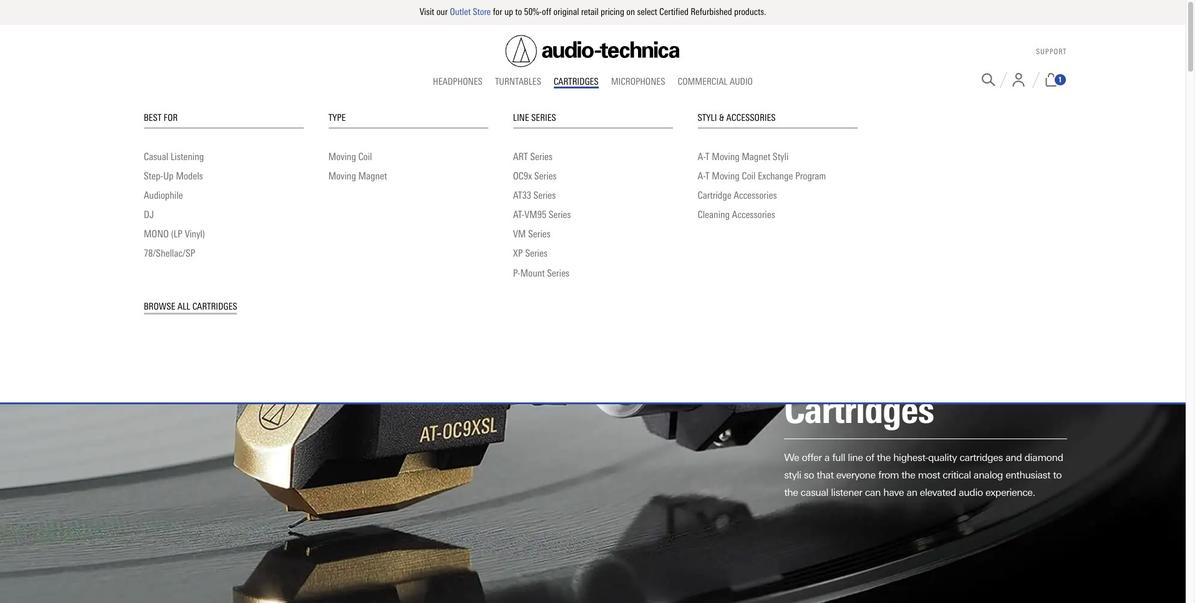 Task type: describe. For each thing, give the bounding box(es) containing it.
series for art series
[[530, 151, 553, 163]]

store logo image
[[506, 35, 680, 67]]

browse all cartridges link
[[144, 299, 237, 315]]

visit our outlet store for up to 50%-off original retail pricing on select certified refurbished products.
[[420, 6, 766, 17]]

a
[[825, 452, 830, 464]]

cleaning
[[698, 209, 730, 221]]

oc9x series link
[[513, 168, 673, 185]]

analog
[[974, 470, 1003, 482]]

moving inside a-t moving coil exchange program link
[[712, 170, 740, 182]]

50%-
[[524, 6, 542, 17]]

enthusiast
[[1006, 470, 1051, 482]]

art
[[513, 151, 528, 163]]

products.
[[734, 6, 766, 17]]

models
[[176, 170, 203, 182]]

critical
[[943, 470, 971, 482]]

everyone
[[837, 470, 876, 482]]

mono (lp vinyl)
[[144, 229, 205, 240]]

p-mount series link
[[513, 265, 673, 282]]

casual
[[801, 487, 829, 499]]

audio
[[959, 487, 983, 499]]

quality
[[928, 452, 957, 464]]

1 horizontal spatial coil
[[742, 170, 756, 182]]

microphones link
[[605, 76, 672, 88]]

at-vm95 series link
[[513, 207, 673, 224]]

program
[[796, 170, 826, 182]]

full
[[832, 452, 846, 464]]

highest-
[[894, 452, 928, 464]]

retail
[[581, 6, 599, 17]]

experience.
[[986, 487, 1036, 499]]

commercial audio
[[678, 76, 753, 87]]

casual listening link
[[144, 148, 304, 165]]

an
[[907, 487, 918, 499]]

casual
[[144, 151, 168, 163]]

0 horizontal spatial the
[[784, 487, 798, 499]]

1 vertical spatial the
[[902, 470, 916, 482]]

series for xp series
[[525, 248, 548, 260]]

divider line image
[[1032, 72, 1040, 88]]

a- for a-t moving magnet styli
[[698, 151, 706, 163]]

series for at33 series
[[534, 190, 556, 201]]

best for link
[[144, 112, 304, 128]]

so
[[804, 470, 814, 482]]

&
[[719, 112, 725, 123]]

visit
[[420, 6, 434, 17]]

turntables link
[[489, 76, 548, 88]]

up
[[163, 170, 174, 182]]

at33 series link
[[513, 187, 673, 204]]

moving magnet
[[329, 170, 387, 182]]

at-
[[513, 209, 525, 221]]

vinyl)
[[185, 229, 205, 240]]

diamond
[[1025, 452, 1064, 464]]

store
[[473, 6, 491, 17]]

0 horizontal spatial coil
[[358, 151, 372, 163]]

audiophile link
[[144, 187, 304, 204]]

that
[[817, 470, 834, 482]]

cartridges inside "link"
[[192, 301, 237, 312]]

browse all cartridges
[[144, 301, 237, 312]]

we offer a full line of the highest-quality cartridges and diamond styli so that everyone from the most critical analog enthusiast to the casual listener can have an elevated audio experience.
[[784, 452, 1064, 499]]

p-
[[513, 267, 521, 279]]

turntables
[[495, 76, 541, 87]]

up
[[505, 6, 513, 17]]

1 link
[[1044, 73, 1067, 87]]

original
[[554, 6, 579, 17]]

commercial
[[678, 76, 728, 87]]

xp series
[[513, 248, 548, 260]]

moving coil link
[[329, 148, 488, 165]]

support
[[1036, 48, 1067, 56]]

cartridge accessories
[[698, 190, 777, 201]]

a- for a-t moving coil exchange program
[[698, 170, 706, 182]]

0 vertical spatial magnet
[[742, 151, 771, 163]]

certified
[[660, 6, 689, 17]]

and
[[1006, 452, 1022, 464]]

a-t moving coil exchange program
[[698, 170, 826, 182]]

1
[[1059, 75, 1062, 84]]

to inside we offer a full line of the highest-quality cartridges and diamond styli so that everyone from the most critical analog enthusiast to the casual listener can have an elevated audio experience.
[[1053, 470, 1062, 482]]

step-
[[144, 170, 163, 182]]

dj link
[[144, 207, 304, 224]]

mount
[[520, 267, 545, 279]]

series for vm series
[[528, 229, 551, 240]]

mono (lp vinyl) link
[[144, 226, 304, 243]]

0 vertical spatial cartridges
[[554, 76, 599, 87]]

cartridges
[[960, 452, 1003, 464]]

xp
[[513, 248, 523, 260]]

our
[[437, 6, 448, 17]]

a-t moving coil exchange program link
[[698, 168, 858, 185]]

select
[[637, 6, 657, 17]]

1 vertical spatial magnet
[[358, 170, 387, 182]]



Task type: locate. For each thing, give the bounding box(es) containing it.
1 vertical spatial coil
[[742, 170, 756, 182]]

cartridges
[[554, 76, 599, 87], [192, 301, 237, 312]]

magnet up a-t moving coil exchange program
[[742, 151, 771, 163]]

divider line image
[[1000, 72, 1007, 88]]

accessories right "&"
[[727, 112, 776, 123]]

at-vm95 series
[[513, 209, 571, 221]]

the down styli
[[784, 487, 798, 499]]

series right xp
[[525, 248, 548, 260]]

mono
[[144, 229, 169, 240]]

cartridges link
[[548, 76, 605, 88]]

1 vertical spatial t
[[706, 170, 710, 182]]

to right up
[[515, 6, 522, 17]]

series right mount
[[547, 267, 570, 279]]

basket image
[[1044, 73, 1059, 87]]

t for a-t moving coil exchange program
[[706, 170, 710, 182]]

1 vertical spatial to
[[1053, 470, 1062, 482]]

series right line
[[531, 112, 556, 123]]

commercial audio link
[[672, 76, 759, 88]]

moving down "&"
[[712, 151, 740, 163]]

series right vm95
[[549, 209, 571, 221]]

1 horizontal spatial magnet
[[742, 151, 771, 163]]

78/shellac/sp
[[144, 248, 195, 260]]

accessories for cartridge
[[734, 190, 777, 201]]

0 vertical spatial t
[[706, 151, 710, 163]]

of
[[866, 452, 875, 464]]

exchange
[[758, 170, 793, 182]]

coil up moving magnet
[[358, 151, 372, 163]]

1 horizontal spatial styli
[[773, 151, 789, 163]]

1 vertical spatial accessories
[[734, 190, 777, 201]]

vm series
[[513, 229, 551, 240]]

a-t moving magnet styli
[[698, 151, 789, 163]]

cleaning accessories
[[698, 209, 776, 221]]

0 vertical spatial a-
[[698, 151, 706, 163]]

series inside art series link
[[530, 151, 553, 163]]

headphones
[[433, 76, 483, 87]]

2 a- from the top
[[698, 170, 706, 182]]

cleaning accessories link
[[698, 207, 858, 224]]

cartridges down 'store logo' at top
[[554, 76, 599, 87]]

listener
[[831, 487, 863, 499]]

step-up models
[[144, 170, 203, 182]]

from
[[879, 470, 899, 482]]

vm95
[[525, 209, 547, 221]]

cartridges right all
[[192, 301, 237, 312]]

moving inside a-t moving magnet styli link
[[712, 151, 740, 163]]

type
[[329, 112, 346, 123]]

have
[[884, 487, 904, 499]]

0 vertical spatial the
[[877, 452, 891, 464]]

moving up cartridge
[[712, 170, 740, 182]]

series up the at33 series
[[534, 170, 557, 182]]

series inside p-mount series link
[[547, 267, 570, 279]]

1 vertical spatial styli
[[773, 151, 789, 163]]

the down the "highest-"
[[902, 470, 916, 482]]

series up at-vm95 series
[[534, 190, 556, 201]]

audio
[[730, 76, 753, 87]]

art series
[[513, 151, 553, 163]]

series inside the at-vm95 series link
[[549, 209, 571, 221]]

all
[[177, 301, 190, 312]]

moving inside moving magnet link
[[329, 170, 356, 182]]

1 a- from the top
[[698, 151, 706, 163]]

pricing
[[601, 6, 625, 17]]

moving
[[329, 151, 356, 163], [712, 151, 740, 163], [329, 170, 356, 182], [712, 170, 740, 182]]

0 horizontal spatial styli
[[698, 112, 717, 123]]

line series
[[513, 112, 556, 123]]

moving down the moving coil
[[329, 170, 356, 182]]

magnifying glass image
[[982, 73, 996, 87]]

audiophile
[[144, 190, 183, 201]]

xp series link
[[513, 245, 673, 262]]

support link
[[1036, 48, 1067, 56]]

to down diamond
[[1053, 470, 1062, 482]]

0 horizontal spatial cartridges
[[192, 301, 237, 312]]

2 t from the top
[[706, 170, 710, 182]]

moving coil
[[329, 151, 372, 163]]

coil
[[358, 151, 372, 163], [742, 170, 756, 182]]

styli up a-t moving coil exchange program link
[[773, 151, 789, 163]]

on
[[627, 6, 635, 17]]

the right of
[[877, 452, 891, 464]]

t for a-t moving magnet styli
[[706, 151, 710, 163]]

series inside vm series link
[[528, 229, 551, 240]]

(lp
[[171, 229, 183, 240]]

listening
[[171, 151, 204, 163]]

offer
[[802, 452, 822, 464]]

outlet
[[450, 6, 471, 17]]

at33
[[513, 190, 531, 201]]

refurbished
[[691, 6, 732, 17]]

can
[[865, 487, 881, 499]]

oc9x series
[[513, 170, 557, 182]]

accessories down cartridge accessories
[[732, 209, 776, 221]]

series up oc9x series
[[530, 151, 553, 163]]

dj
[[144, 209, 154, 221]]

series inside the at33 series link
[[534, 190, 556, 201]]

0 vertical spatial styli
[[698, 112, 717, 123]]

2 vertical spatial accessories
[[732, 209, 776, 221]]

outlet store link
[[450, 6, 491, 17]]

2 horizontal spatial the
[[902, 470, 916, 482]]

series down at-vm95 series
[[528, 229, 551, 240]]

1 horizontal spatial cartridges
[[554, 76, 599, 87]]

0 vertical spatial accessories
[[727, 112, 776, 123]]

magnet down the moving coil
[[358, 170, 387, 182]]

coil down "a-t moving magnet styli" on the top
[[742, 170, 756, 182]]

at33 series
[[513, 190, 556, 201]]

series inside xp series link
[[525, 248, 548, 260]]

line
[[848, 452, 863, 464]]

accessories for cleaning
[[732, 209, 776, 221]]

most
[[918, 470, 940, 482]]

1 t from the top
[[706, 151, 710, 163]]

1 vertical spatial cartridges
[[192, 301, 237, 312]]

microphones
[[611, 76, 665, 87]]

series inside oc9x series link
[[534, 170, 557, 182]]

vm
[[513, 229, 526, 240]]

moving up moving magnet
[[329, 151, 356, 163]]

series for line series
[[531, 112, 556, 123]]

0 horizontal spatial magnet
[[358, 170, 387, 182]]

magnet
[[742, 151, 771, 163], [358, 170, 387, 182]]

1 vertical spatial a-
[[698, 170, 706, 182]]

accessories down a-t moving coil exchange program
[[734, 190, 777, 201]]

browse
[[144, 301, 175, 312]]

0 vertical spatial to
[[515, 6, 522, 17]]

series for oc9x series
[[534, 170, 557, 182]]

line
[[513, 112, 529, 123]]

moving inside "moving coil" link
[[329, 151, 356, 163]]

1 horizontal spatial the
[[877, 452, 891, 464]]

elevated
[[920, 487, 956, 499]]

for
[[493, 6, 502, 17]]

step-up models link
[[144, 168, 304, 185]]

headphones link
[[427, 76, 489, 88]]

best for
[[144, 112, 178, 123]]

styli & accessories
[[698, 112, 776, 123]]

to
[[515, 6, 522, 17], [1053, 470, 1062, 482]]

a-
[[698, 151, 706, 163], [698, 170, 706, 182]]

best
[[144, 112, 162, 123]]

1 horizontal spatial to
[[1053, 470, 1062, 482]]

0 horizontal spatial to
[[515, 6, 522, 17]]

styli left "&"
[[698, 112, 717, 123]]

p-mount series
[[513, 267, 570, 279]]

0 vertical spatial coil
[[358, 151, 372, 163]]

cartridge
[[698, 190, 732, 201]]

we
[[784, 452, 800, 464]]

accessories
[[727, 112, 776, 123], [734, 190, 777, 201], [732, 209, 776, 221]]

2 vertical spatial the
[[784, 487, 798, 499]]



Task type: vqa. For each thing, say whether or not it's contained in the screenshot.
Find out more.
no



